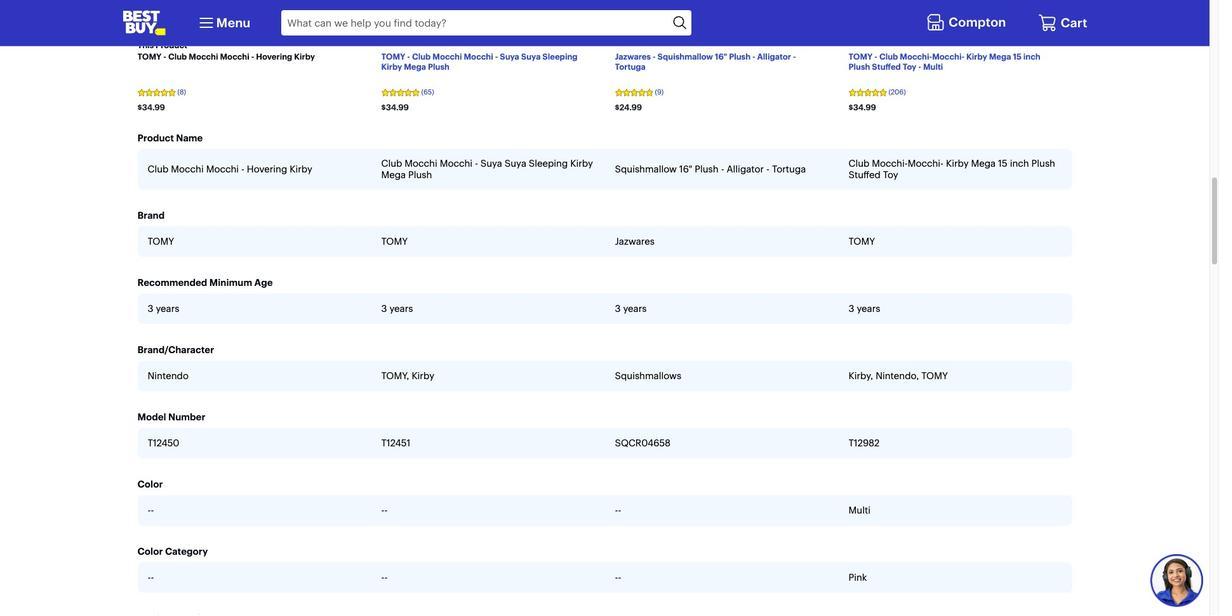 Task type: locate. For each thing, give the bounding box(es) containing it.
hovering
[[256, 52, 292, 62], [247, 163, 287, 175]]

3
[[148, 303, 153, 315], [381, 303, 387, 315], [615, 303, 621, 315], [849, 303, 854, 315]]

plush inside jazwares - squishmallow 16" plush - alligator - tortuga
[[729, 52, 751, 62]]

1 vertical spatial tortuga
[[772, 163, 806, 175]]

jazwares for jazwares - squishmallow 16" plush - alligator - tortuga
[[615, 52, 651, 62]]

3 years from the left
[[623, 303, 647, 315]]

sleeping
[[543, 52, 578, 62], [529, 157, 568, 169]]

minimum
[[209, 277, 252, 289]]

jazwares - squishmallow 16" plush - alligator - tortuga
[[615, 52, 796, 72]]

0 vertical spatial stuffed
[[872, 62, 901, 72]]

15
[[1013, 52, 1022, 62], [998, 157, 1008, 169]]

1 vertical spatial alligator
[[727, 163, 764, 175]]

tomy, kirby
[[381, 370, 434, 382]]

1 vertical spatial 16"
[[679, 163, 692, 175]]

menu
[[216, 15, 250, 30]]

1 vertical spatial 15
[[998, 157, 1008, 169]]

(9) link
[[615, 88, 818, 97]]

mocchi
[[189, 52, 218, 62], [220, 52, 249, 62], [433, 52, 462, 62], [464, 52, 493, 62], [405, 157, 437, 169], [440, 157, 472, 169], [171, 163, 204, 175], [206, 163, 239, 175]]

sleeping inside tomy - club mocchi mocchi - suya suya sleeping kirby mega plush
[[543, 52, 578, 62]]

toy
[[903, 62, 917, 72], [883, 169, 898, 181]]

1 vertical spatial jazwares
[[615, 235, 655, 247]]

stuffed
[[872, 62, 901, 72], [849, 169, 881, 181]]

$34.99 for tomy - club mocchi mocchi - suya suya sleeping kirby mega plush
[[381, 102, 409, 112]]

cart
[[1061, 15, 1087, 30]]

color left category
[[137, 546, 163, 558]]

kirby inside this product tomy - club mocchi mocchi - hovering kirby
[[294, 52, 315, 62]]

color for color
[[137, 479, 163, 491]]

1 vertical spatial inch
[[1010, 157, 1029, 169]]

(8) link
[[137, 88, 351, 97]]

kirby inside club mocchi-mocchi- kirby mega 15 inch plush stuffed toy
[[946, 157, 969, 169]]

2 jazwares from the top
[[615, 235, 655, 247]]

jazwares
[[615, 52, 651, 62], [615, 235, 655, 247]]

0 vertical spatial alligator
[[757, 52, 791, 62]]

tomy - club mocchi-mocchi- kirby mega 15 inch plush stuffed toy - multi
[[849, 52, 1041, 72]]

product left name
[[137, 132, 174, 144]]

compton button
[[926, 11, 1009, 35]]

0 vertical spatial color
[[137, 479, 163, 491]]

1 horizontal spatial $34.99
[[381, 102, 409, 112]]

compton
[[949, 14, 1006, 30]]

mega inside tomy - club mocchi mocchi - suya suya sleeping kirby mega plush
[[404, 62, 426, 72]]

1 jazwares from the top
[[615, 52, 651, 62]]

number
[[168, 411, 205, 423]]

1 horizontal spatial multi
[[923, 62, 943, 72]]

0 vertical spatial squishmallow
[[658, 52, 713, 62]]

kirby,
[[849, 370, 873, 382]]

suya
[[500, 52, 519, 62], [521, 52, 541, 62], [481, 157, 502, 169], [505, 157, 526, 169]]

tortuga
[[615, 62, 646, 72], [772, 163, 806, 175]]

3 $34.99 from the left
[[849, 102, 876, 112]]

1 vertical spatial toy
[[883, 169, 898, 181]]

0 vertical spatial inch
[[1023, 52, 1041, 62]]

product right this
[[156, 40, 187, 50]]

tortuga inside jazwares - squishmallow 16" plush - alligator - tortuga
[[615, 62, 646, 72]]

age
[[254, 277, 273, 289]]

recommended minimum age
[[137, 277, 273, 289]]

1 vertical spatial color
[[137, 546, 163, 558]]

squishmallow
[[658, 52, 713, 62], [615, 163, 677, 175]]

tomy
[[137, 52, 162, 62], [381, 52, 405, 62], [849, 52, 873, 62], [148, 235, 174, 247], [381, 235, 408, 247], [849, 235, 875, 247], [922, 370, 948, 382]]

0 vertical spatial sleeping
[[543, 52, 578, 62]]

mega inside club mocchi-mocchi- kirby mega 15 inch plush stuffed toy
[[971, 157, 996, 169]]

Type to search. Navigate forward to hear suggestions text field
[[281, 10, 669, 36]]

1 horizontal spatial 16"
[[715, 52, 727, 62]]

1 3 years from the left
[[148, 303, 179, 315]]

mocchi-
[[900, 52, 932, 62], [932, 52, 965, 62], [872, 157, 908, 169], [908, 157, 944, 169]]

0 vertical spatial 16"
[[715, 52, 727, 62]]

brand/character
[[137, 344, 214, 356]]

tomy inside tomy - club mocchi mocchi - suya suya sleeping kirby mega plush
[[381, 52, 405, 62]]

color
[[137, 479, 163, 491], [137, 546, 163, 558]]

1 horizontal spatial tortuga
[[772, 163, 806, 175]]

stuffed inside "tomy - club mocchi-mocchi- kirby mega 15 inch plush stuffed toy - multi"
[[872, 62, 901, 72]]

$34.99
[[137, 102, 165, 112], [381, 102, 409, 112], [849, 102, 876, 112]]

4 3 years from the left
[[849, 303, 880, 315]]

1 vertical spatial sleeping
[[529, 157, 568, 169]]

multi
[[923, 62, 943, 72], [849, 505, 871, 517]]

plush inside "tomy - club mocchi-mocchi- kirby mega 15 inch plush stuffed toy - multi"
[[849, 62, 870, 72]]

jazwares inside jazwares - squishmallow 16" plush - alligator - tortuga
[[615, 52, 651, 62]]

mega
[[989, 52, 1011, 62], [404, 62, 426, 72], [971, 157, 996, 169], [381, 169, 406, 181]]

tomy - club mocchi mocchi - suya suya sleeping kirby mega plush link
[[381, 52, 595, 72]]

model
[[137, 411, 166, 423]]

1 vertical spatial hovering
[[247, 163, 287, 175]]

tomy - club mocchi-mocchi- kirby mega 15 inch plush stuffed toy - multi image
[[872, 0, 1038, 33]]

nintendo,
[[876, 370, 919, 382]]

1 horizontal spatial 15
[[1013, 52, 1022, 62]]

color for color category
[[137, 546, 163, 558]]

3 3 from the left
[[615, 303, 621, 315]]

0 vertical spatial product
[[156, 40, 187, 50]]

4 3 from the left
[[849, 303, 854, 315]]

0 vertical spatial tortuga
[[615, 62, 646, 72]]

tomy,
[[381, 370, 409, 382]]

club mocchi-mocchi- kirby mega 15 inch plush stuffed toy
[[849, 157, 1055, 181]]

category
[[165, 546, 208, 558]]

2 horizontal spatial $34.99
[[849, 102, 876, 112]]

0 vertical spatial hovering
[[256, 52, 292, 62]]

0 vertical spatial multi
[[923, 62, 943, 72]]

this
[[137, 40, 154, 50]]

3 years
[[148, 303, 179, 315], [381, 303, 413, 315], [615, 303, 647, 315], [849, 303, 880, 315]]

4 years from the left
[[857, 303, 880, 315]]

plush
[[729, 52, 751, 62], [428, 62, 450, 72], [849, 62, 870, 72], [1032, 157, 1055, 169], [695, 163, 719, 175], [408, 169, 432, 181]]

club inside club mocchi-mocchi- kirby mega 15 inch plush stuffed toy
[[849, 157, 870, 169]]

product
[[156, 40, 187, 50], [137, 132, 174, 144]]

inch
[[1023, 52, 1041, 62], [1010, 157, 1029, 169]]

0 vertical spatial 15
[[1013, 52, 1022, 62]]

2 $34.99 from the left
[[381, 102, 409, 112]]

0 horizontal spatial toy
[[883, 169, 898, 181]]

inch inside "tomy - club mocchi-mocchi- kirby mega 15 inch plush stuffed toy - multi"
[[1023, 52, 1041, 62]]

(8)
[[177, 88, 186, 97]]

nintendo
[[148, 370, 189, 382]]

0 horizontal spatial 15
[[998, 157, 1008, 169]]

16"
[[715, 52, 727, 62], [679, 163, 692, 175]]

2 color from the top
[[137, 546, 163, 558]]

-
[[163, 52, 166, 62], [251, 52, 254, 62], [407, 52, 410, 62], [495, 52, 498, 62], [653, 52, 656, 62], [752, 52, 755, 62], [793, 52, 796, 62], [875, 52, 878, 62], [918, 62, 921, 72], [475, 157, 478, 169], [241, 163, 244, 175], [721, 163, 724, 175], [766, 163, 770, 175], [148, 505, 151, 517], [151, 505, 154, 517], [381, 505, 384, 517], [384, 505, 388, 517], [615, 505, 618, 517], [618, 505, 621, 517], [148, 572, 151, 584], [151, 572, 154, 584], [381, 572, 384, 584], [384, 572, 388, 584], [615, 572, 618, 584], [618, 572, 621, 584]]

kirby
[[294, 52, 315, 62], [966, 52, 987, 62], [381, 62, 402, 72], [570, 157, 593, 169], [946, 157, 969, 169], [290, 163, 312, 175], [412, 370, 434, 382]]

model number
[[137, 411, 205, 423]]

1 vertical spatial stuffed
[[849, 169, 881, 181]]

0 vertical spatial toy
[[903, 62, 917, 72]]

1 vertical spatial multi
[[849, 505, 871, 517]]

1 horizontal spatial toy
[[903, 62, 917, 72]]

hovering inside this product tomy - club mocchi mocchi - hovering kirby
[[256, 52, 292, 62]]

club
[[168, 52, 187, 62], [412, 52, 431, 62], [879, 52, 898, 62], [381, 157, 402, 169], [849, 157, 870, 169], [148, 163, 169, 175]]

tomy - club mocchi-mocchi- kirby mega 15 inch plush stuffed toy - multi link
[[849, 52, 1062, 72]]

years
[[156, 303, 179, 315], [390, 303, 413, 315], [623, 303, 647, 315], [857, 303, 880, 315]]

alligator
[[757, 52, 791, 62], [727, 163, 764, 175]]

recommended
[[137, 277, 207, 289]]

1 years from the left
[[156, 303, 179, 315]]

color down t12450
[[137, 479, 163, 491]]

stuffed inside club mocchi-mocchi- kirby mega 15 inch plush stuffed toy
[[849, 169, 881, 181]]

tomy - club mocchi mocchi - suya suya sleeping kirby mega plush
[[381, 52, 578, 72]]

1 $34.99 from the left
[[137, 102, 165, 112]]

1 vertical spatial squishmallow
[[615, 163, 677, 175]]

mega inside "tomy - club mocchi-mocchi- kirby mega 15 inch plush stuffed toy - multi"
[[989, 52, 1011, 62]]

--
[[148, 505, 154, 517], [381, 505, 388, 517], [615, 505, 621, 517], [148, 572, 154, 584], [381, 572, 388, 584], [615, 572, 621, 584]]

0 vertical spatial jazwares
[[615, 52, 651, 62]]

15 inside club mocchi-mocchi- kirby mega 15 inch plush stuffed toy
[[998, 157, 1008, 169]]

club mocchi mocchi - hovering kirby
[[148, 163, 312, 175]]

0 horizontal spatial tortuga
[[615, 62, 646, 72]]

(206) link
[[849, 88, 1052, 97]]

1 color from the top
[[137, 479, 163, 491]]

0 horizontal spatial $34.99
[[137, 102, 165, 112]]

(65) link
[[381, 88, 585, 97]]



Task type: describe. For each thing, give the bounding box(es) containing it.
kirby inside club mocchi mocchi - suya suya sleeping kirby mega plush
[[570, 157, 593, 169]]

name
[[176, 132, 203, 144]]

cart icon image
[[1038, 13, 1058, 32]]

sqcr04658
[[615, 437, 671, 449]]

color category
[[137, 546, 208, 558]]

tomy inside "tomy - club mocchi-mocchi- kirby mega 15 inch plush stuffed toy - multi"
[[849, 52, 873, 62]]

jazwares - squishmallow 16" plush - alligator - tortuga image
[[677, 0, 767, 33]]

plush inside tomy - club mocchi mocchi - suya suya sleeping kirby mega plush
[[428, 62, 450, 72]]

(9)
[[655, 88, 664, 97]]

tomy - club mocchi mocchi - suya suya sleeping kirby mega plush image
[[401, 0, 575, 33]]

$34.99 for tomy - club mocchi-mocchi- kirby mega 15 inch plush stuffed toy - multi
[[849, 102, 876, 112]]

plush inside club mocchi mocchi - suya suya sleeping kirby mega plush
[[408, 169, 432, 181]]

kirby inside tomy - club mocchi mocchi - suya suya sleeping kirby mega plush
[[381, 62, 402, 72]]

menu button
[[196, 13, 250, 33]]

product inside this product tomy - club mocchi mocchi - hovering kirby
[[156, 40, 187, 50]]

15 inside "tomy - club mocchi-mocchi- kirby mega 15 inch plush stuffed toy - multi"
[[1013, 52, 1022, 62]]

2 3 years from the left
[[381, 303, 413, 315]]

this product tomy - club mocchi mocchi - hovering kirby
[[137, 40, 315, 62]]

sleeping inside club mocchi mocchi - suya suya sleeping kirby mega plush
[[529, 157, 568, 169]]

kirby, nintendo, tomy
[[849, 370, 948, 382]]

squishmallow 16" plush - alligator - tortuga
[[615, 163, 806, 175]]

squishmallows
[[615, 370, 681, 382]]

club mocchi mocchi - suya suya sleeping kirby mega plush
[[381, 157, 593, 181]]

club inside tomy - club mocchi mocchi - suya suya sleeping kirby mega plush
[[412, 52, 431, 62]]

bestbuy.com image
[[122, 10, 165, 36]]

alligator inside jazwares - squishmallow 16" plush - alligator - tortuga
[[757, 52, 791, 62]]

club inside "tomy - club mocchi-mocchi- kirby mega 15 inch plush stuffed toy - multi"
[[879, 52, 898, 62]]

0 horizontal spatial multi
[[849, 505, 871, 517]]

kirby inside "tomy - club mocchi-mocchi- kirby mega 15 inch plush stuffed toy - multi"
[[966, 52, 987, 62]]

- inside club mocchi mocchi - suya suya sleeping kirby mega plush
[[475, 157, 478, 169]]

tomy inside this product tomy - club mocchi mocchi - hovering kirby
[[137, 52, 162, 62]]

inch inside club mocchi-mocchi- kirby mega 15 inch plush stuffed toy
[[1010, 157, 1029, 169]]

(206)
[[889, 88, 906, 97]]

product name
[[137, 132, 203, 144]]

best buy help human beacon image
[[1150, 554, 1204, 608]]

toy inside "tomy - club mocchi-mocchi- kirby mega 15 inch plush stuffed toy - multi"
[[903, 62, 917, 72]]

t12450
[[148, 437, 179, 449]]

t12451
[[381, 437, 410, 449]]

club inside this product tomy - club mocchi mocchi - hovering kirby
[[168, 52, 187, 62]]

t12982
[[849, 437, 880, 449]]

1 vertical spatial product
[[137, 132, 174, 144]]

pink
[[849, 572, 867, 584]]

2 3 from the left
[[381, 303, 387, 315]]

1 3 from the left
[[148, 303, 153, 315]]

mega inside club mocchi mocchi - suya suya sleeping kirby mega plush
[[381, 169, 406, 181]]

plush inside club mocchi-mocchi- kirby mega 15 inch plush stuffed toy
[[1032, 157, 1055, 169]]

jazwares - squishmallow 16" plush - alligator - tortuga link
[[615, 52, 828, 72]]

cart link
[[1038, 13, 1087, 32]]

3 3 years from the left
[[615, 303, 647, 315]]

jazwares for jazwares
[[615, 235, 655, 247]]

(65)
[[421, 88, 434, 97]]

squishmallow inside jazwares - squishmallow 16" plush - alligator - tortuga
[[658, 52, 713, 62]]

brand
[[137, 209, 165, 221]]

toy inside club mocchi-mocchi- kirby mega 15 inch plush stuffed toy
[[883, 169, 898, 181]]

$24.99
[[615, 102, 642, 112]]

0 horizontal spatial 16"
[[679, 163, 692, 175]]

multi inside "tomy - club mocchi-mocchi- kirby mega 15 inch plush stuffed toy - multi"
[[923, 62, 943, 72]]

16" inside jazwares - squishmallow 16" plush - alligator - tortuga
[[715, 52, 727, 62]]

club inside club mocchi mocchi - suya suya sleeping kirby mega plush
[[381, 157, 402, 169]]

2 years from the left
[[390, 303, 413, 315]]



Task type: vqa. For each thing, say whether or not it's contained in the screenshot.
'Advertisement' 'region'
no



